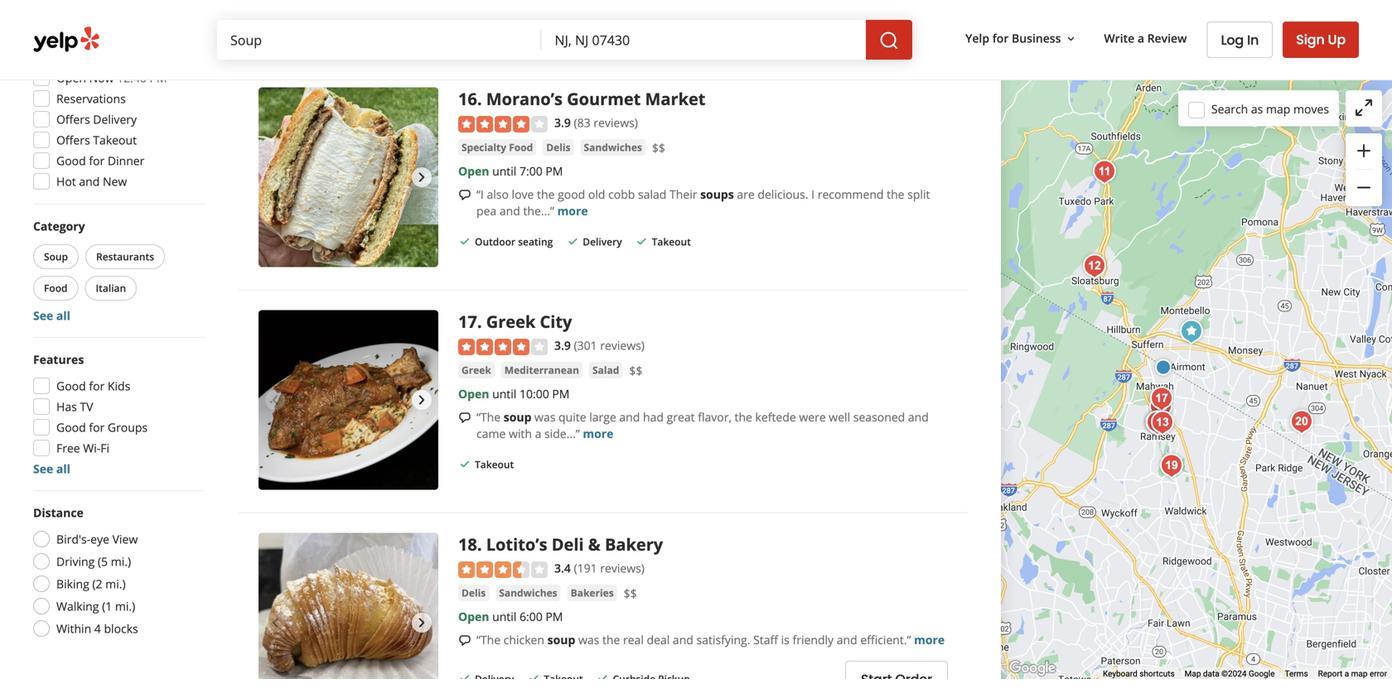 Task type: vqa. For each thing, say whether or not it's contained in the screenshot.
Closed until 4:30 PM corresponding to Salty's
no



Task type: locate. For each thing, give the bounding box(es) containing it.
. for 16
[[477, 88, 482, 110]]

mi.) right (2
[[105, 577, 126, 592]]

map data ©2024 google
[[1185, 670, 1276, 680]]

soup up 'with' on the bottom of the page
[[504, 410, 532, 425]]

salad link
[[590, 362, 623, 379]]

1 previous image from the top
[[265, 168, 285, 188]]

0 vertical spatial reviews)
[[594, 115, 638, 131]]

delis button
[[543, 139, 574, 156], [459, 585, 489, 602]]

1 see all from the top
[[33, 308, 70, 324]]

see for features
[[33, 461, 53, 477]]

specialty
[[462, 141, 507, 154]]

pm up quite
[[553, 386, 570, 402]]

1 vertical spatial see all
[[33, 461, 70, 477]]

1 vertical spatial mi.)
[[105, 577, 126, 592]]

16 checkmark v2 image
[[567, 235, 580, 248], [459, 673, 472, 680], [528, 673, 541, 680], [597, 673, 610, 680]]

see all for features
[[33, 461, 70, 477]]

1 see all button from the top
[[33, 308, 70, 324]]

1 vertical spatial .
[[477, 311, 482, 334]]

flavor,
[[698, 410, 732, 425]]

1 slideshow element from the top
[[259, 88, 439, 268]]

delis link down (83 on the left top of the page
[[543, 139, 574, 156]]

reviews) for gourmet
[[594, 115, 638, 131]]

16 checkmark v2 image
[[459, 235, 472, 248], [636, 235, 649, 248], [459, 458, 472, 471]]

1 vertical spatial offers
[[56, 132, 90, 148]]

pm right 12:40
[[150, 70, 167, 86]]

map for moves
[[1267, 101, 1291, 117]]

all inside features group
[[56, 461, 70, 477]]

2 . from the top
[[477, 311, 482, 334]]

1 . from the top
[[477, 88, 482, 110]]

delivery down "i also love the good old cobb salad  their soups
[[583, 235, 622, 249]]

2 see all button from the top
[[33, 461, 70, 477]]

pm right the 7:00
[[546, 163, 563, 179]]

0 vertical spatial sandwiches button
[[581, 139, 646, 156]]

all down free
[[56, 461, 70, 477]]

2 vertical spatial delivery
[[583, 235, 622, 249]]

until for morano's
[[493, 163, 517, 179]]

3.9 left (301
[[555, 338, 571, 354]]

and inside suggested group
[[79, 174, 100, 189]]

. up 3.4 star rating image
[[477, 534, 482, 557]]

2 16 speech v2 image from the top
[[459, 635, 472, 648]]

the left split
[[887, 187, 905, 202]]

3.9 star rating image down 17 . greek city
[[459, 339, 548, 356]]

1 vertical spatial until
[[493, 386, 517, 402]]

1 vertical spatial a
[[535, 426, 542, 442]]

takeout up dinner on the top of page
[[93, 132, 137, 148]]

slideshow element for 17
[[259, 311, 439, 491]]

all for features
[[56, 461, 70, 477]]

open
[[56, 70, 86, 86], [459, 163, 490, 179], [459, 386, 490, 402], [459, 610, 490, 625]]

see all button down free
[[33, 461, 70, 477]]

0 vertical spatial next image
[[412, 391, 432, 411]]

a right 'with' on the bottom of the page
[[535, 426, 542, 442]]

0 vertical spatial slideshow element
[[259, 88, 439, 268]]

write a review link
[[1098, 23, 1194, 53]]

more down the large
[[583, 426, 614, 442]]

delivery
[[583, 20, 622, 34], [93, 112, 137, 127], [583, 235, 622, 249]]

2 "the from the top
[[477, 633, 501, 649]]

delivery up gourmet on the top of the page
[[583, 20, 622, 34]]

1 vertical spatial sandwiches
[[499, 587, 558, 600]]

sandwiches link up 6:00
[[496, 585, 561, 602]]

see all button inside features group
[[33, 461, 70, 477]]

good inside suggested group
[[56, 153, 86, 169]]

smyrna mediterranean cafe & grill image
[[1142, 407, 1175, 440]]

until
[[493, 163, 517, 179], [493, 386, 517, 402], [493, 610, 517, 625]]

start order
[[861, 18, 933, 37]]

1 vertical spatial 3.9
[[555, 338, 571, 354]]

was up side..."
[[535, 410, 556, 425]]

open for 17
[[459, 386, 490, 402]]

deal
[[647, 633, 670, 649]]

features group
[[28, 352, 206, 478]]

friendly
[[793, 633, 834, 649]]

distance
[[33, 505, 84, 521]]

sandwiches for the bottommost "sandwiches" link 'sandwiches' button
[[499, 587, 558, 600]]

reviews) for city
[[601, 338, 645, 354]]

1 vertical spatial $$
[[630, 363, 643, 379]]

mediterranean button
[[501, 362, 583, 379]]

1 vertical spatial slideshow element
[[259, 311, 439, 491]]

1 horizontal spatial soup
[[548, 633, 576, 649]]

1 all from the top
[[56, 308, 70, 324]]

3 slideshow element from the top
[[259, 534, 439, 680]]

delicious.
[[758, 187, 809, 202]]

0 vertical spatial .
[[477, 88, 482, 110]]

2 previous image from the top
[[265, 614, 285, 634]]

1 horizontal spatial food
[[509, 141, 533, 154]]

2 vertical spatial more link
[[915, 633, 945, 649]]

outdoor down pea
[[475, 235, 516, 249]]

2 vertical spatial .
[[477, 534, 482, 557]]

1 16 speech v2 image from the top
[[459, 412, 472, 425]]

lotito's
[[486, 534, 548, 557]]

16 speech v2 image
[[459, 412, 472, 425], [459, 635, 472, 648]]

2 3.9 star rating image from the top
[[459, 339, 548, 356]]

see for category
[[33, 308, 53, 324]]

"the up came
[[477, 410, 501, 425]]

sandwiches up 6:00
[[499, 587, 558, 600]]

0 vertical spatial previous image
[[265, 168, 285, 188]]

a for write
[[1138, 30, 1145, 46]]

0 vertical spatial delis link
[[543, 139, 574, 156]]

0 vertical spatial see all button
[[33, 308, 70, 324]]

previous image for 18
[[265, 614, 285, 634]]

1 horizontal spatial sandwiches
[[584, 141, 642, 154]]

0 horizontal spatial sandwiches
[[499, 587, 558, 600]]

0 horizontal spatial sandwiches button
[[496, 585, 561, 602]]

0 vertical spatial more
[[558, 203, 588, 219]]

dottie audrey's bakery kitchen image
[[1089, 155, 1122, 189]]

open now 12:40 pm
[[56, 70, 167, 86]]

for down offers takeout
[[89, 153, 105, 169]]

0 horizontal spatial soup
[[504, 410, 532, 425]]

open down suggested
[[56, 70, 86, 86]]

16 checkmark v2 image for "the
[[459, 458, 472, 471]]

and right deal
[[673, 633, 694, 649]]

(1
[[102, 599, 112, 615]]

seating down the..."
[[518, 235, 553, 249]]

1 next image from the top
[[412, 391, 432, 411]]

walking (1 mi.)
[[56, 599, 135, 615]]

pm for 16 . morano's gourmet market
[[546, 163, 563, 179]]

2 next image from the top
[[412, 614, 432, 634]]

1 vertical spatial sandwiches button
[[496, 585, 561, 602]]

3.9 (83 reviews)
[[555, 115, 638, 131]]

1 vertical spatial see all button
[[33, 461, 70, 477]]

0 horizontal spatial a
[[535, 426, 542, 442]]

the right "flavor,"
[[735, 410, 753, 425]]

offers
[[56, 112, 90, 127], [56, 132, 90, 148]]

3.4
[[555, 561, 571, 577]]

the up the..."
[[537, 187, 555, 202]]

love
[[512, 187, 534, 202]]

mi.) for biking (2 mi.)
[[105, 577, 126, 592]]

expand map image
[[1355, 98, 1375, 118]]

seating
[[518, 20, 553, 34], [518, 235, 553, 249]]

google image
[[1006, 658, 1060, 680]]

suggested group
[[28, 43, 206, 195]]

all inside category 'group'
[[56, 308, 70, 324]]

0 horizontal spatial delis button
[[459, 585, 489, 602]]

3.9 for city
[[555, 338, 571, 354]]

0 vertical spatial greek
[[486, 311, 536, 334]]

1 vertical spatial good
[[56, 379, 86, 394]]

see inside features group
[[33, 461, 53, 477]]

map left error
[[1352, 670, 1369, 680]]

16 speech v2 image left "the soup
[[459, 412, 472, 425]]

all down "food" "button"
[[56, 308, 70, 324]]

3.9
[[555, 115, 571, 131], [555, 338, 571, 354]]

2 seating from the top
[[518, 235, 553, 249]]

3 until from the top
[[493, 610, 517, 625]]

1 see from the top
[[33, 308, 53, 324]]

the left real
[[603, 633, 620, 649]]

0 vertical spatial delis
[[547, 141, 571, 154]]

more right efficient."
[[915, 633, 945, 649]]

see down "food" "button"
[[33, 308, 53, 324]]

their
[[670, 187, 698, 202]]

2 none field from the left
[[542, 20, 867, 60]]

for for kids
[[89, 379, 105, 394]]

food button
[[33, 276, 78, 301]]

mi.) right (5
[[111, 554, 131, 570]]

1 vertical spatial next image
[[412, 614, 432, 634]]

pm right 6:00
[[546, 610, 563, 625]]

None search field
[[217, 20, 913, 60]]

offers down reservations
[[56, 112, 90, 127]]

1 vertical spatial "the
[[477, 633, 501, 649]]

with
[[509, 426, 532, 442]]

cobb
[[609, 187, 635, 202]]

takeout down came
[[475, 458, 514, 472]]

terms
[[1286, 670, 1309, 680]]

1 horizontal spatial map
[[1352, 670, 1369, 680]]

a right report
[[1346, 670, 1350, 680]]

1 horizontal spatial delis button
[[543, 139, 574, 156]]

restaurants button
[[85, 245, 165, 269]]

mediterranean link
[[501, 362, 583, 379]]

recommend
[[818, 187, 884, 202]]

0 vertical spatial offers
[[56, 112, 90, 127]]

and right seasoned
[[909, 410, 929, 425]]

1 vertical spatial delis button
[[459, 585, 489, 602]]

see all inside features group
[[33, 461, 70, 477]]

within 4 blocks
[[56, 621, 138, 637]]

mi.) right (1 in the bottom of the page
[[115, 599, 135, 615]]

17 . greek city
[[459, 311, 572, 334]]

6:00
[[520, 610, 543, 625]]

slideshow element
[[259, 88, 439, 268], [259, 311, 439, 491], [259, 534, 439, 680]]

more link right efficient."
[[915, 633, 945, 649]]

see all down free
[[33, 461, 70, 477]]

keftede
[[756, 410, 797, 425]]

2 until from the top
[[493, 386, 517, 402]]

allendale mediterranean grill image
[[1156, 450, 1189, 483]]

0 horizontal spatial sandwiches link
[[496, 585, 561, 602]]

takeout
[[652, 20, 691, 34], [93, 132, 137, 148], [652, 235, 691, 249], [475, 458, 514, 472]]

delis down 3.4 star rating image
[[462, 587, 486, 600]]

a right write
[[1138, 30, 1145, 46]]

and right hot on the top of page
[[79, 174, 100, 189]]

0 vertical spatial food
[[509, 141, 533, 154]]

group
[[1347, 133, 1383, 206]]

3.9 star rating image
[[459, 116, 548, 133], [459, 339, 548, 356]]

2 slideshow element from the top
[[259, 311, 439, 491]]

open down 3.4 star rating image
[[459, 610, 490, 625]]

sandwiches down "3.9 (83 reviews)" on the left top of the page
[[584, 141, 642, 154]]

1 until from the top
[[493, 163, 517, 179]]

map right as
[[1267, 101, 1291, 117]]

see all button for features
[[33, 461, 70, 477]]

1 vertical spatial delis
[[462, 587, 486, 600]]

0 vertical spatial 16 speech v2 image
[[459, 412, 472, 425]]

3 good from the top
[[56, 420, 86, 436]]

good up has tv at bottom left
[[56, 379, 86, 394]]

soup right chicken
[[548, 633, 576, 649]]

"the down open until 6:00 pm
[[477, 633, 501, 649]]

16 speech v2 image
[[459, 189, 472, 202]]

16 speech v2 image down open until 6:00 pm
[[459, 635, 472, 648]]

bird's-eye view
[[56, 532, 138, 548]]

16 chevron down v2 image
[[1065, 32, 1078, 45]]

0 vertical spatial see
[[33, 308, 53, 324]]

delis link down 3.4 star rating image
[[459, 585, 489, 602]]

1 vertical spatial delivery
[[93, 112, 137, 127]]

0 vertical spatial sandwiches link
[[581, 139, 646, 156]]

1 vertical spatial greek
[[462, 364, 491, 377]]

well
[[829, 410, 851, 425]]

1 offers from the top
[[56, 112, 90, 127]]

more link down the large
[[583, 426, 614, 442]]

food
[[509, 141, 533, 154], [44, 281, 68, 295]]

0 horizontal spatial delis link
[[459, 585, 489, 602]]

greek inside button
[[462, 364, 491, 377]]

1 horizontal spatial sandwiches button
[[581, 139, 646, 156]]

2 vertical spatial reviews)
[[601, 561, 645, 577]]

sandwiches button up 6:00
[[496, 585, 561, 602]]

for up wi- in the left of the page
[[89, 420, 105, 436]]

was
[[535, 410, 556, 425], [579, 633, 600, 649]]

1 none field from the left
[[217, 20, 542, 60]]

shortcuts
[[1140, 670, 1175, 680]]

was inside was quite large and had great flavor, the keftede were well seasoned and came with a side..."
[[535, 410, 556, 425]]

1 vertical spatial 3.9 star rating image
[[459, 339, 548, 356]]

2 vertical spatial a
[[1346, 670, 1350, 680]]

see all button down "food" "button"
[[33, 308, 70, 324]]

3.9 star rating image up specialty food
[[459, 116, 548, 133]]

1 "the from the top
[[477, 410, 501, 425]]

0 vertical spatial 3.9
[[555, 115, 571, 131]]

2 vertical spatial $$
[[624, 586, 637, 602]]

0 horizontal spatial delis
[[462, 587, 486, 600]]

1 horizontal spatial delis link
[[543, 139, 574, 156]]

mediterranean
[[505, 364, 580, 377]]

sandwiches button
[[581, 139, 646, 156], [496, 585, 561, 602]]

2 vertical spatial slideshow element
[[259, 534, 439, 680]]

none field address, neighborhood, city, state or zip
[[542, 20, 867, 60]]

up
[[1329, 30, 1347, 49]]

0 horizontal spatial food
[[44, 281, 68, 295]]

0 vertical spatial more link
[[558, 203, 588, 219]]

$$ up salad
[[652, 140, 666, 156]]

2 vertical spatial until
[[493, 610, 517, 625]]

offers delivery
[[56, 112, 137, 127]]

until up also
[[493, 163, 517, 179]]

2 see all from the top
[[33, 461, 70, 477]]

soup
[[504, 410, 532, 425], [548, 633, 576, 649]]

food down soup button
[[44, 281, 68, 295]]

16 checkmark v2 image down salad
[[636, 235, 649, 248]]

1 good from the top
[[56, 153, 86, 169]]

food up the 7:00
[[509, 141, 533, 154]]

open inside suggested group
[[56, 70, 86, 86]]

more link down good
[[558, 203, 588, 219]]

3.4 (191 reviews)
[[555, 561, 645, 577]]

mi.)
[[111, 554, 131, 570], [105, 577, 126, 592], [115, 599, 135, 615]]

1 vertical spatial was
[[579, 633, 600, 649]]

next image for 18 . lotito's deli & bakery
[[412, 614, 432, 634]]

suggested
[[33, 44, 92, 59]]

next image
[[412, 391, 432, 411], [412, 614, 432, 634]]

delis down "3.9 (83 reviews)" on the left top of the page
[[547, 141, 571, 154]]

greek up open until 10:00 pm
[[462, 364, 491, 377]]

2 see from the top
[[33, 461, 53, 477]]

2 outdoor from the top
[[475, 235, 516, 249]]

2 horizontal spatial a
[[1346, 670, 1350, 680]]

1 outdoor from the top
[[475, 20, 516, 34]]

1 vertical spatial seating
[[518, 235, 553, 249]]

see all down "food" "button"
[[33, 308, 70, 324]]

more down good
[[558, 203, 588, 219]]

0 vertical spatial outdoor seating
[[475, 20, 553, 34]]

©2024
[[1222, 670, 1247, 680]]

0 horizontal spatial map
[[1267, 101, 1291, 117]]

reviews) up salad
[[601, 338, 645, 354]]

reviews) down bakery at the left
[[601, 561, 645, 577]]

2 3.9 from the top
[[555, 338, 571, 354]]

1 3.9 from the top
[[555, 115, 571, 131]]

0 vertical spatial until
[[493, 163, 517, 179]]

2 offers from the top
[[56, 132, 90, 148]]

see inside category 'group'
[[33, 308, 53, 324]]

1 vertical spatial all
[[56, 461, 70, 477]]

for
[[993, 30, 1009, 46], [89, 153, 105, 169], [89, 379, 105, 394], [89, 420, 105, 436]]

keyboard
[[1104, 670, 1138, 680]]

1 vertical spatial 16 speech v2 image
[[459, 635, 472, 648]]

seating up morano's
[[518, 20, 553, 34]]

keyboard shortcuts
[[1104, 670, 1175, 680]]

and down also
[[500, 203, 521, 219]]

2 vertical spatial good
[[56, 420, 86, 436]]

previous image for 16
[[265, 168, 285, 188]]

outdoor seating up morano's
[[475, 20, 553, 34]]

sign up
[[1297, 30, 1347, 49]]

0 vertical spatial "the
[[477, 410, 501, 425]]

more link for market
[[558, 203, 588, 219]]

16 checkmark v2 image down 16 speech v2 image
[[459, 235, 472, 248]]

. left morano's
[[477, 88, 482, 110]]

$$ right bakeries link at the bottom
[[624, 586, 637, 602]]

outdoor seating down the..."
[[475, 235, 553, 249]]

map
[[1185, 670, 1202, 680]]

1 horizontal spatial a
[[1138, 30, 1145, 46]]

0 horizontal spatial was
[[535, 410, 556, 425]]

0 vertical spatial was
[[535, 410, 556, 425]]

0 vertical spatial good
[[56, 153, 86, 169]]

things to do, nail salons, plumbers text field
[[217, 20, 542, 60]]

morano's
[[486, 88, 563, 110]]

7:00
[[520, 163, 543, 179]]

for left kids at the bottom
[[89, 379, 105, 394]]

1 vertical spatial more
[[583, 426, 614, 442]]

see up distance
[[33, 461, 53, 477]]

takeout down the their
[[652, 235, 691, 249]]

sandwiches for 'sandwiches' button corresponding to rightmost "sandwiches" link
[[584, 141, 642, 154]]

2 good from the top
[[56, 379, 86, 394]]

staff
[[754, 633, 779, 649]]

0 vertical spatial sandwiches
[[584, 141, 642, 154]]

1 horizontal spatial delis
[[547, 141, 571, 154]]

greek link
[[459, 362, 495, 379]]

more link
[[558, 203, 588, 219], [583, 426, 614, 442], [915, 633, 945, 649]]

pm for 18 . lotito's deli & bakery
[[546, 610, 563, 625]]

0 vertical spatial seating
[[518, 20, 553, 34]]

sandwiches link down "3.9 (83 reviews)" on the left top of the page
[[581, 139, 646, 156]]

1 vertical spatial soup
[[548, 633, 576, 649]]

offers down "offers delivery"
[[56, 132, 90, 148]]

see all inside category 'group'
[[33, 308, 70, 324]]

map region
[[900, 0, 1393, 680]]

0 vertical spatial a
[[1138, 30, 1145, 46]]

delivery up offers takeout
[[93, 112, 137, 127]]

0 vertical spatial outdoor
[[475, 20, 516, 34]]

1 3.9 star rating image from the top
[[459, 116, 548, 133]]

for right yelp
[[993, 30, 1009, 46]]

open until 10:00 pm
[[459, 386, 570, 402]]

1 vertical spatial more link
[[583, 426, 614, 442]]

none field things to do, nail salons, plumbers
[[217, 20, 542, 60]]

for inside button
[[993, 30, 1009, 46]]

outdoor up 16
[[475, 20, 516, 34]]

are delicious. i recommend the split pea and the..."
[[477, 187, 931, 219]]

see all button
[[33, 308, 70, 324], [33, 461, 70, 477]]

good up free
[[56, 420, 86, 436]]

food inside "button"
[[44, 281, 68, 295]]

good up hot on the top of page
[[56, 153, 86, 169]]

for for business
[[993, 30, 1009, 46]]

all
[[56, 308, 70, 324], [56, 461, 70, 477]]

1 vertical spatial outdoor seating
[[475, 235, 553, 249]]

(5
[[98, 554, 108, 570]]

1 outdoor seating from the top
[[475, 20, 553, 34]]

0 vertical spatial $$
[[652, 140, 666, 156]]

good for good for kids
[[56, 379, 86, 394]]

zoom out image
[[1355, 178, 1375, 198]]

0 vertical spatial map
[[1267, 101, 1291, 117]]

large
[[590, 410, 617, 425]]

sandwiches button for rightmost "sandwiches" link
[[581, 139, 646, 156]]

reviews)
[[594, 115, 638, 131], [601, 338, 645, 354], [601, 561, 645, 577]]

previous image
[[265, 168, 285, 188], [265, 614, 285, 634]]

2 all from the top
[[56, 461, 70, 477]]

open for 18
[[459, 610, 490, 625]]

0 vertical spatial see all
[[33, 308, 70, 324]]

3.9 left (83 on the left top of the page
[[555, 115, 571, 131]]

greek right 17
[[486, 311, 536, 334]]

0 vertical spatial all
[[56, 308, 70, 324]]

1 vertical spatial sandwiches link
[[496, 585, 561, 602]]

16 checkmark v2 image up 18
[[459, 458, 472, 471]]

map
[[1267, 101, 1291, 117], [1352, 670, 1369, 680]]

until left 6:00
[[493, 610, 517, 625]]

. up the greek button
[[477, 311, 482, 334]]

"i also love the good old cobb salad  their soups
[[477, 187, 734, 202]]

2 vertical spatial mi.)
[[115, 599, 135, 615]]

open up the "i
[[459, 163, 490, 179]]

3 . from the top
[[477, 534, 482, 557]]

deli
[[552, 534, 584, 557]]

delis button down 3.4 star rating image
[[459, 585, 489, 602]]

"the for lotito's deli & bakery
[[477, 633, 501, 649]]

0 vertical spatial delis button
[[543, 139, 574, 156]]

for inside suggested group
[[89, 153, 105, 169]]

None field
[[217, 20, 542, 60], [542, 20, 867, 60]]

reviews) down gourmet on the top of the page
[[594, 115, 638, 131]]

all for category
[[56, 308, 70, 324]]

"the
[[477, 410, 501, 425], [477, 633, 501, 649]]

0 vertical spatial mi.)
[[111, 554, 131, 570]]

driving (5 mi.)
[[56, 554, 131, 570]]

0 vertical spatial 3.9 star rating image
[[459, 116, 548, 133]]

delis button down (83 on the left top of the page
[[543, 139, 574, 156]]



Task type: describe. For each thing, give the bounding box(es) containing it.
until for greek
[[493, 386, 517, 402]]

and inside are delicious. i recommend the split pea and the..."
[[500, 203, 521, 219]]

slideshow element for 18
[[259, 534, 439, 680]]

3.9 star rating image for greek city
[[459, 339, 548, 356]]

the mindful cafe image
[[1147, 407, 1180, 440]]

0 vertical spatial soup
[[504, 410, 532, 425]]

slideshow element for 16
[[259, 88, 439, 268]]

16 checkmark v2 image for delivery
[[636, 235, 649, 248]]

until for lotito's
[[493, 610, 517, 625]]

reservations
[[56, 91, 126, 107]]

giovanna's cafe image
[[1142, 408, 1175, 441]]

the inside are delicious. i recommend the split pea and the..."
[[887, 187, 905, 202]]

for for groups
[[89, 420, 105, 436]]

business
[[1012, 30, 1062, 46]]

2 vertical spatial more
[[915, 633, 945, 649]]

real
[[624, 633, 644, 649]]

groups
[[108, 420, 148, 436]]

greek city image
[[1146, 383, 1179, 416]]

1 seating from the top
[[518, 20, 553, 34]]

search
[[1212, 101, 1249, 117]]

now
[[89, 70, 114, 86]]

3.9 (301 reviews)
[[555, 338, 645, 354]]

dinner
[[108, 153, 145, 169]]

quite
[[559, 410, 587, 425]]

hot and new
[[56, 174, 127, 189]]

$$ for deli
[[624, 586, 637, 602]]

offers takeout
[[56, 132, 137, 148]]

map for error
[[1352, 670, 1369, 680]]

biking (2 mi.)
[[56, 577, 126, 592]]

and right friendly
[[837, 633, 858, 649]]

hot
[[56, 174, 76, 189]]

1 horizontal spatial was
[[579, 633, 600, 649]]

gourmet
[[567, 88, 641, 110]]

google
[[1250, 670, 1276, 680]]

fi
[[101, 441, 110, 456]]

open for 16
[[459, 163, 490, 179]]

salad
[[593, 364, 620, 377]]

morano's gourmet market image
[[1141, 407, 1174, 440]]

were
[[800, 410, 826, 425]]

a for report
[[1346, 670, 1350, 680]]

"the chicken soup was the real deal and satisfying. staff is friendly and efficient." more
[[477, 633, 945, 649]]

16 speech v2 image for 18
[[459, 635, 472, 648]]

kids
[[108, 379, 130, 394]]

specialty food link
[[459, 139, 537, 156]]

city
[[540, 311, 572, 334]]

open until 6:00 pm
[[459, 610, 563, 625]]

sushiville image
[[1079, 250, 1112, 283]]

log in link
[[1208, 22, 1274, 58]]

terms link
[[1286, 670, 1309, 680]]

panera bread image
[[1176, 315, 1209, 349]]

chicken
[[504, 633, 545, 649]]

pea
[[477, 203, 497, 219]]

i
[[812, 187, 815, 202]]

10:00
[[520, 386, 549, 402]]

specialty food
[[462, 141, 533, 154]]

restaurants
[[96, 250, 154, 264]]

write
[[1105, 30, 1135, 46]]

3.9 star rating image for morano's gourmet market
[[459, 116, 548, 133]]

in
[[1248, 31, 1260, 49]]

takeout inside suggested group
[[93, 132, 137, 148]]

1 vertical spatial delis link
[[459, 585, 489, 602]]

a inside was quite large and had great flavor, the keftede were well seasoned and came with a side..."
[[535, 426, 542, 442]]

delis for top delis button
[[547, 141, 571, 154]]

cafe diem image
[[1286, 406, 1319, 439]]

good for groups
[[56, 420, 148, 436]]

pm inside suggested group
[[150, 70, 167, 86]]

distance option group
[[28, 505, 206, 643]]

morano's gourmet market link
[[486, 88, 706, 110]]

and left had
[[620, 410, 640, 425]]

16
[[459, 88, 477, 110]]

has
[[56, 399, 77, 415]]

yelp for business
[[966, 30, 1062, 46]]

for for dinner
[[89, 153, 105, 169]]

as
[[1252, 101, 1264, 117]]

. for 17
[[477, 311, 482, 334]]

$$ for gourmet
[[652, 140, 666, 156]]

mi.) for walking (1 mi.)
[[115, 599, 135, 615]]

lotito's deli & bakery image
[[1145, 391, 1178, 424]]

also
[[487, 187, 509, 202]]

$$ for city
[[630, 363, 643, 379]]

0 vertical spatial delivery
[[583, 20, 622, 34]]

start
[[861, 18, 893, 37]]

see all button for category
[[33, 308, 70, 324]]

offers for offers takeout
[[56, 132, 90, 148]]

food inside button
[[509, 141, 533, 154]]

16 speech v2 image for 17
[[459, 412, 472, 425]]

italian button
[[85, 276, 137, 301]]

soup button
[[33, 245, 79, 269]]

12:40
[[117, 70, 147, 86]]

bakeries
[[571, 587, 614, 600]]

1 horizontal spatial sandwiches link
[[581, 139, 646, 156]]

2 outdoor seating from the top
[[475, 235, 553, 249]]

old
[[589, 187, 606, 202]]

more link for &
[[915, 633, 945, 649]]

great
[[667, 410, 695, 425]]

sandwiches button for the bottommost "sandwiches" link
[[496, 585, 561, 602]]

see all for category
[[33, 308, 70, 324]]

4
[[94, 621, 101, 637]]

offers for offers delivery
[[56, 112, 90, 127]]

3.4 star rating image
[[459, 562, 548, 579]]

biking
[[56, 577, 89, 592]]

delivery inside suggested group
[[93, 112, 137, 127]]

pm for 17 . greek city
[[553, 386, 570, 402]]

3.9 for gourmet
[[555, 115, 571, 131]]

report a map error
[[1319, 670, 1388, 680]]

start order link
[[846, 9, 948, 45]]

salad
[[638, 187, 667, 202]]

came
[[477, 426, 506, 442]]

previous image
[[265, 391, 285, 411]]

17
[[459, 311, 477, 334]]

next image
[[412, 168, 432, 188]]

reviews) for deli
[[601, 561, 645, 577]]

bird's-
[[56, 532, 91, 548]]

the inside was quite large and had great flavor, the keftede were well seasoned and came with a side..."
[[735, 410, 753, 425]]

yelp
[[966, 30, 990, 46]]

search image
[[880, 31, 900, 51]]

bakeries link
[[568, 585, 617, 602]]

bakery
[[605, 534, 663, 557]]

zoom in image
[[1355, 141, 1375, 161]]

order
[[896, 18, 933, 37]]

report
[[1319, 670, 1343, 680]]

good
[[558, 187, 586, 202]]

address, neighborhood, city, state or zip text field
[[542, 20, 867, 60]]

more for gourmet
[[558, 203, 588, 219]]

soups
[[701, 187, 734, 202]]

bakeries button
[[568, 585, 617, 602]]

"the for greek city
[[477, 410, 501, 425]]

soup
[[44, 250, 68, 264]]

greek city link
[[486, 311, 572, 334]]

next image for 17 . greek city
[[412, 391, 432, 411]]

had
[[643, 410, 664, 425]]

delis for delis button to the left
[[462, 587, 486, 600]]

sign
[[1297, 30, 1325, 49]]

view
[[112, 532, 138, 548]]

review
[[1148, 30, 1188, 46]]

takeout up the market
[[652, 20, 691, 34]]

wi-
[[83, 441, 101, 456]]

mi.) for driving (5 mi.)
[[111, 554, 131, 570]]

good for good for groups
[[56, 420, 86, 436]]

more for city
[[583, 426, 614, 442]]

category group
[[30, 218, 206, 324]]

good for good for dinner
[[56, 153, 86, 169]]

good for dinner
[[56, 153, 145, 169]]

log
[[1222, 31, 1245, 49]]

features
[[33, 352, 84, 368]]

(301
[[574, 338, 598, 354]]

are
[[737, 187, 755, 202]]

driving
[[56, 554, 95, 570]]

side..."
[[545, 426, 580, 442]]

. for 18
[[477, 534, 482, 557]]



